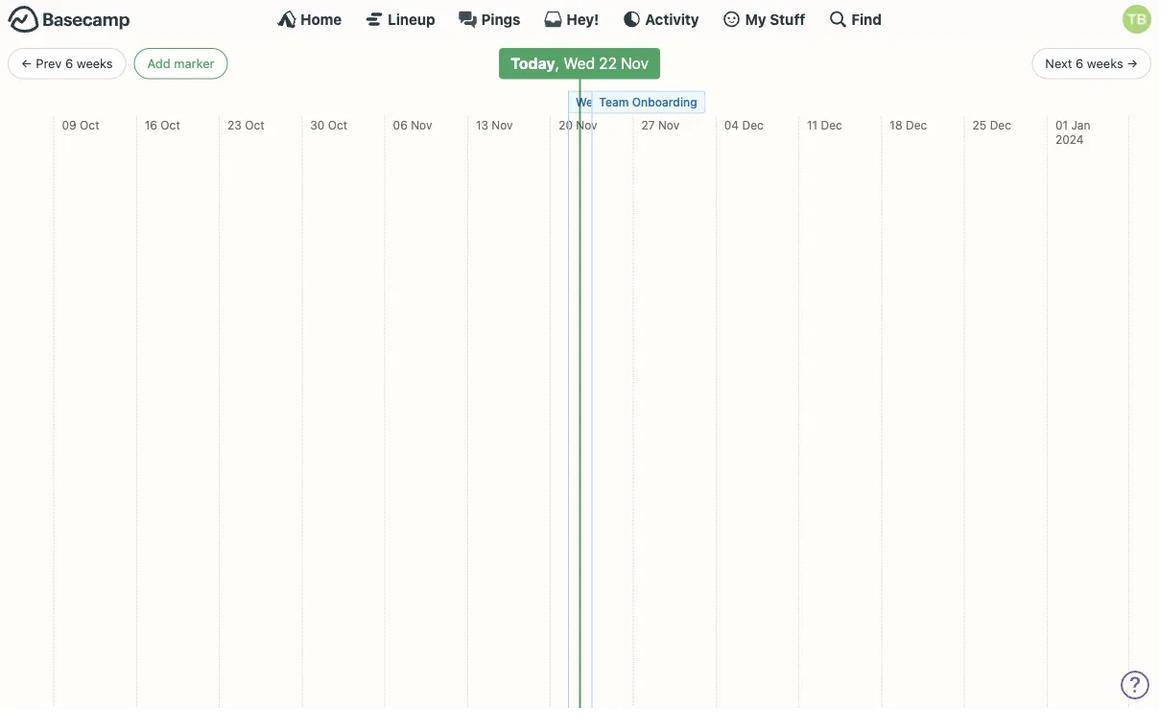 Task type: vqa. For each thing, say whether or not it's contained in the screenshot.
left UP
no



Task type: locate. For each thing, give the bounding box(es) containing it.
nov right 20
[[576, 118, 597, 131]]

04
[[724, 118, 739, 131]]

dec right 04
[[742, 118, 763, 131]]

to
[[679, 96, 691, 109]]

dec for 25 dec
[[990, 118, 1011, 131]]

6 right the next
[[1076, 56, 1083, 71]]

the
[[630, 96, 648, 109], [694, 96, 712, 109]]

main element
[[0, 0, 1159, 37]]

home link
[[277, 10, 342, 29]]

deer
[[651, 96, 676, 109]]

weeks left →
[[1087, 56, 1123, 71]]

team onboarding link
[[591, 91, 706, 114]]

20
[[559, 118, 573, 131]]

09 oct
[[62, 118, 99, 131]]

nov right 13
[[492, 118, 513, 131]]

activity
[[645, 11, 699, 27]]

1 nov from the left
[[411, 118, 432, 131]]

30
[[310, 118, 325, 131]]

oct
[[80, 118, 99, 131], [161, 118, 180, 131], [245, 118, 264, 131], [328, 118, 348, 131]]

prev
[[36, 56, 62, 71]]

2 weeks from the left
[[1087, 56, 1123, 71]]

weeks right prev
[[76, 56, 113, 71]]

09
[[62, 118, 76, 131]]

1 the from the left
[[630, 96, 648, 109]]

dec right 18
[[906, 118, 927, 131]]

4 nov from the left
[[658, 118, 679, 131]]

team onboarding
[[599, 96, 697, 109]]

→
[[1127, 56, 1138, 71]]

onboarding
[[632, 96, 697, 109]]

team
[[599, 96, 629, 109]]

oct right 16
[[161, 118, 180, 131]]

1 horizontal spatial 6
[[1076, 56, 1083, 71]]

oct right the 30
[[328, 118, 348, 131]]

2 the from the left
[[694, 96, 712, 109]]

2 nov from the left
[[492, 118, 513, 131]]

11 dec
[[807, 118, 842, 131]]

lineup
[[388, 11, 435, 27]]

0 horizontal spatial weeks
[[76, 56, 113, 71]]

1 horizontal spatial weeks
[[1087, 56, 1123, 71]]

welcome
[[576, 96, 627, 109]]

find button
[[828, 10, 882, 29]]

oct right 23
[[245, 118, 264, 131]]

23 oct
[[227, 118, 264, 131]]

1 horizontal spatial the
[[694, 96, 712, 109]]

25
[[973, 118, 987, 131]]

30 oct
[[310, 118, 348, 131]]

oct for 30 oct
[[328, 118, 348, 131]]

the up 27
[[630, 96, 648, 109]]

1 dec from the left
[[742, 118, 763, 131]]

25 dec
[[973, 118, 1011, 131]]

13 nov
[[476, 118, 513, 131]]

4 oct from the left
[[328, 118, 348, 131]]

marker
[[174, 56, 214, 71]]

1 oct from the left
[[80, 118, 99, 131]]

23
[[227, 118, 242, 131]]

0 horizontal spatial the
[[630, 96, 648, 109]]

3 dec from the left
[[906, 118, 927, 131]]

4 dec from the left
[[990, 118, 1011, 131]]

lineup link
[[365, 10, 435, 29]]

0 horizontal spatial 6
[[65, 56, 73, 71]]

find
[[851, 11, 882, 27]]

welcome the deer to the carnival link
[[568, 91, 758, 114]]

next
[[1045, 56, 1072, 71]]

2024
[[1055, 133, 1084, 146]]

nov
[[411, 118, 432, 131], [492, 118, 513, 131], [576, 118, 597, 131], [658, 118, 679, 131]]

16 oct
[[145, 118, 180, 131]]

today
[[511, 54, 555, 73]]

oct for 16 oct
[[161, 118, 180, 131]]

dec right 25
[[990, 118, 1011, 131]]

6 right prev
[[65, 56, 73, 71]]

dec right 11
[[821, 118, 842, 131]]

welcome the deer to the carnival
[[576, 96, 758, 109]]

6
[[65, 56, 73, 71], [1076, 56, 1083, 71]]

the right to
[[694, 96, 712, 109]]

3 oct from the left
[[245, 118, 264, 131]]

nov right 06 in the left top of the page
[[411, 118, 432, 131]]

dec
[[742, 118, 763, 131], [821, 118, 842, 131], [906, 118, 927, 131], [990, 118, 1011, 131]]

2 6 from the left
[[1076, 56, 1083, 71]]

nov right 27
[[658, 118, 679, 131]]

2 oct from the left
[[161, 118, 180, 131]]

3 nov from the left
[[576, 118, 597, 131]]

oct for 09 oct
[[80, 118, 99, 131]]

oct right 09 at the left
[[80, 118, 99, 131]]

2 dec from the left
[[821, 118, 842, 131]]

hey! button
[[543, 10, 599, 29]]

home
[[300, 11, 342, 27]]

weeks
[[76, 56, 113, 71], [1087, 56, 1123, 71]]

18 dec
[[890, 118, 927, 131]]

my stuff button
[[722, 10, 805, 29]]

01 jan 2024
[[1055, 118, 1090, 146]]

add marker link
[[134, 48, 228, 79]]



Task type: describe. For each thing, give the bounding box(es) containing it.
add
[[147, 56, 171, 71]]

next 6 weeks →
[[1045, 56, 1138, 71]]

nov for 20 nov
[[576, 118, 597, 131]]

hey!
[[566, 11, 599, 27]]

switch accounts image
[[8, 5, 130, 35]]

20 nov
[[559, 118, 597, 131]]

27 nov
[[641, 118, 679, 131]]

11
[[807, 118, 818, 131]]

27
[[641, 118, 655, 131]]

nov for 06 nov
[[411, 118, 432, 131]]

← prev 6 weeks
[[21, 56, 113, 71]]

add marker
[[147, 56, 214, 71]]

tim burton image
[[1123, 5, 1151, 34]]

←
[[21, 56, 32, 71]]

pings
[[481, 11, 520, 27]]

13
[[476, 118, 488, 131]]

carnival
[[715, 96, 758, 109]]

nov for 27 nov
[[658, 118, 679, 131]]

06
[[393, 118, 408, 131]]

01
[[1055, 118, 1068, 131]]

06 nov
[[393, 118, 432, 131]]

oct for 23 oct
[[245, 118, 264, 131]]

nov for 13 nov
[[492, 118, 513, 131]]

18
[[890, 118, 902, 131]]

dec for 04 dec
[[742, 118, 763, 131]]

jan
[[1071, 118, 1090, 131]]

pings button
[[458, 10, 520, 29]]

activity link
[[622, 10, 699, 29]]

stuff
[[770, 11, 805, 27]]

04 dec
[[724, 118, 763, 131]]

dec for 18 dec
[[906, 118, 927, 131]]

1 6 from the left
[[65, 56, 73, 71]]

16
[[145, 118, 157, 131]]

1 weeks from the left
[[76, 56, 113, 71]]

dec for 11 dec
[[821, 118, 842, 131]]

my
[[745, 11, 766, 27]]

my stuff
[[745, 11, 805, 27]]



